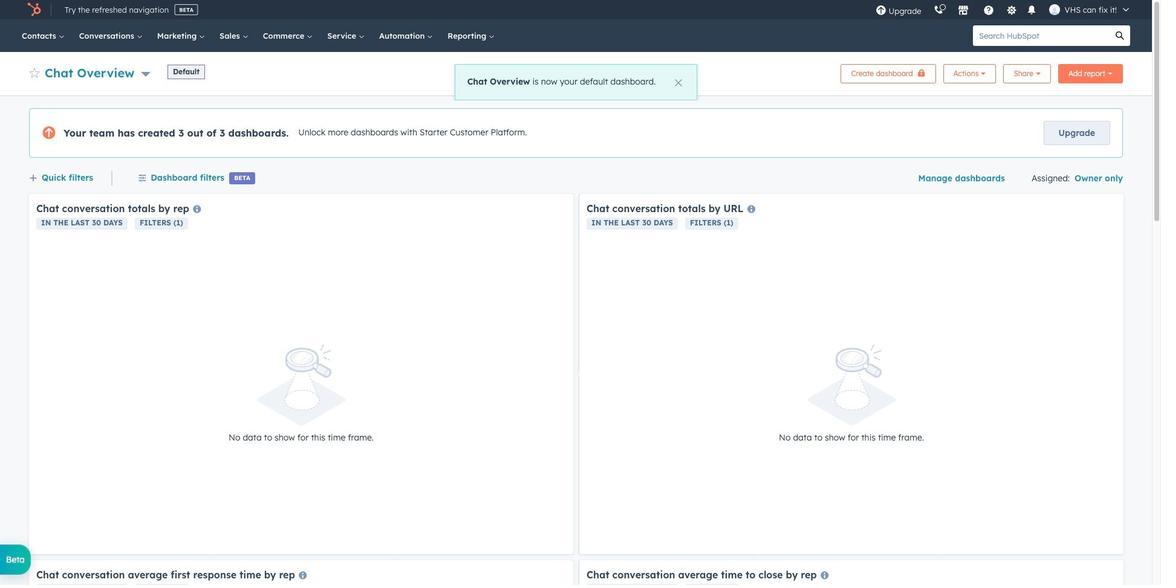 Task type: vqa. For each thing, say whether or not it's contained in the screenshot.
Search name, phone, email addresses, or company Search Field at the left top of page
no



Task type: locate. For each thing, give the bounding box(es) containing it.
banner
[[29, 61, 1124, 84]]

close image
[[675, 79, 683, 87], [675, 79, 683, 87]]

marketplaces image
[[958, 5, 969, 16]]

alert
[[455, 64, 698, 100], [455, 64, 698, 100]]

Search HubSpot search field
[[974, 25, 1110, 46]]

jer mill image
[[1050, 4, 1060, 15]]

menu
[[870, 0, 1138, 19]]



Task type: describe. For each thing, give the bounding box(es) containing it.
chat conversation totals by url element
[[580, 194, 1124, 555]]

chat conversation totals by rep element
[[29, 194, 574, 555]]

chat conversation average first response time by rep element
[[29, 561, 574, 586]]

chat conversation average time to close by rep element
[[580, 561, 1124, 586]]



